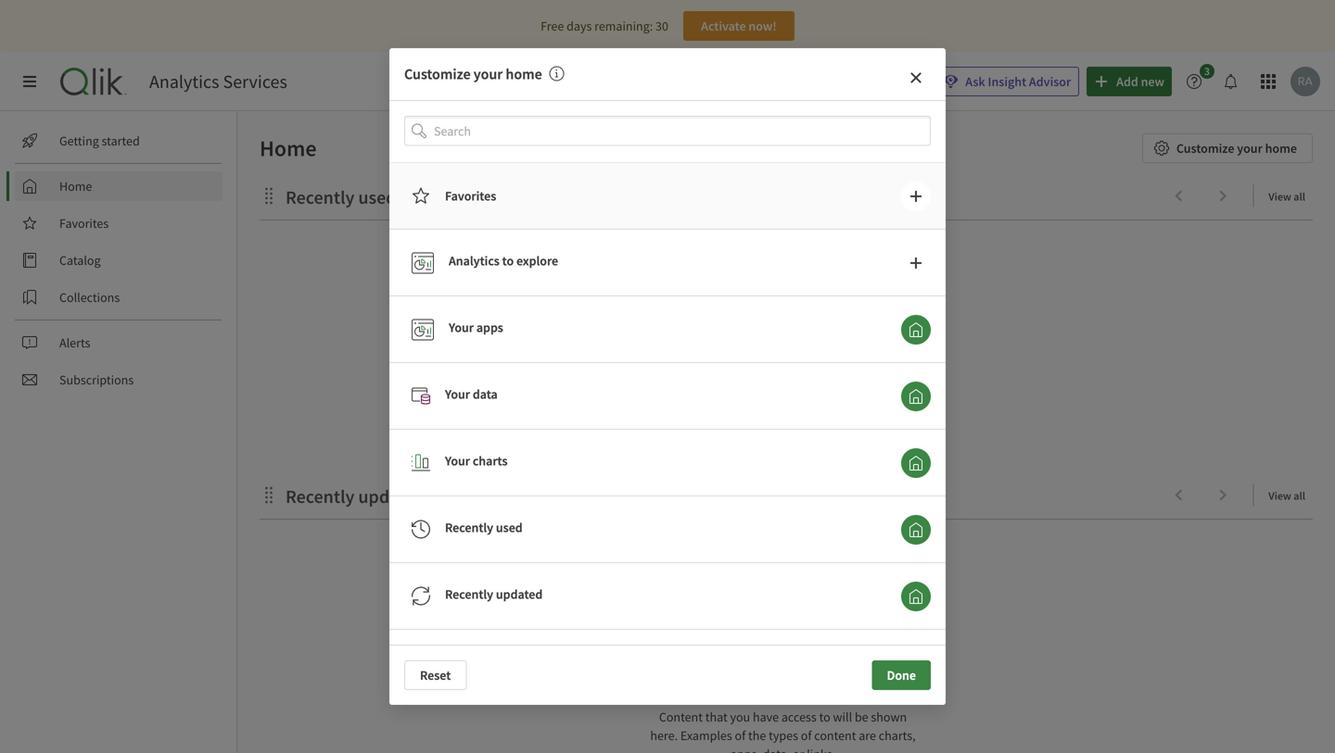 Task type: describe. For each thing, give the bounding box(es) containing it.
customize your home inside button
[[1176, 140, 1297, 157]]

2 vertical spatial content
[[814, 728, 856, 744]]

you inside content that you have access to will be shown here. examples of the types of content are charts, apps, data, or links.
[[730, 410, 750, 426]]

explore
[[516, 253, 558, 269]]

activate
[[701, 18, 746, 34]]

alerts
[[59, 335, 90, 351]]

days
[[567, 18, 592, 34]]

customize your home inside dialog
[[404, 65, 542, 84]]

Your apps button
[[901, 315, 931, 345]]

ask insight advisor
[[965, 73, 1071, 90]]

your data
[[445, 386, 498, 403]]

analytics to explore
[[449, 253, 558, 269]]

analytics for analytics to explore
[[449, 253, 500, 269]]

now!
[[749, 18, 777, 34]]

that inside there is no available content yet. content that you have access to will be shown here. examples of the types of content are charts, apps, data, or links.
[[705, 709, 728, 726]]

getting started
[[59, 133, 140, 149]]

updated inside home main content
[[358, 485, 425, 509]]

recently used inside home main content
[[286, 186, 396, 209]]

will inside content that you have access to will be shown here. examples of the types of content are charts, apps, data, or links.
[[833, 410, 852, 426]]

view all link for recently used
[[1269, 184, 1313, 208]]

data, inside there is no available content yet. content that you have access to will be shown here. examples of the types of content are charts, apps, data, or links.
[[763, 746, 790, 754]]

recently updated inside home main content
[[286, 485, 425, 509]]

customize inside button
[[1176, 140, 1234, 157]]

data
[[473, 386, 498, 403]]

ask
[[965, 73, 985, 90]]

updated inside the 'customize your home' dialog
[[496, 586, 543, 603]]

done button
[[872, 661, 931, 691]]

recently updated link
[[286, 485, 432, 509]]

Recently used button
[[901, 515, 931, 545]]

reset
[[420, 667, 451, 684]]

to inside there is no available content yet. content that you have access to will be shown here. examples of the types of content are charts, apps, data, or links.
[[819, 709, 830, 726]]

recently used link
[[286, 186, 404, 209]]

to inside content that you have access to will be shown here. examples of the types of content are charts, apps, data, or links.
[[819, 410, 830, 426]]

view for recently updated
[[1269, 489, 1291, 503]]

Your data button
[[901, 382, 931, 412]]

your for your data
[[445, 386, 470, 403]]

recently used inside the 'customize your home' dialog
[[445, 520, 523, 536]]

home inside customize your home button
[[1265, 140, 1297, 157]]

home inside home main content
[[260, 134, 317, 162]]

move collection image for recently used
[[260, 187, 278, 205]]

be inside content that you have access to will be shown here. examples of the types of content are charts, apps, data, or links.
[[855, 410, 868, 426]]

apps, inside there is no available content yet. content that you have access to will be shown here. examples of the types of content are charts, apps, data, or links.
[[730, 746, 760, 754]]

ask insight advisor button
[[935, 67, 1079, 96]]

the inside content that you have access to will be shown here. examples of the types of content are charts, apps, data, or links.
[[748, 428, 766, 445]]

favorites link
[[15, 209, 223, 238]]

used inside home main content
[[358, 186, 396, 209]]

are inside there is no available content yet. content that you have access to will be shown here. examples of the types of content are charts, apps, data, or links.
[[859, 728, 876, 744]]

here. inside there is no available content yet. content that you have access to will be shown here. examples of the types of content are charts, apps, data, or links.
[[650, 728, 678, 744]]

customize your home dialog
[[389, 48, 946, 754]]

content inside content that you have access to will be shown here. examples of the types of content are charts, apps, data, or links.
[[659, 410, 703, 426]]

favorites inside navigation pane element
[[59, 215, 109, 232]]

access inside there is no available content yet. content that you have access to will be shown here. examples of the types of content are charts, apps, data, or links.
[[781, 709, 817, 726]]

charts, inside content that you have access to will be shown here. examples of the types of content are charts, apps, data, or links.
[[879, 428, 916, 445]]

your for your charts
[[445, 453, 470, 469]]

home link
[[15, 172, 223, 201]]

data, inside content that you have access to will be shown here. examples of the types of content are charts, apps, data, or links.
[[763, 447, 790, 464]]

content inside there is no available content yet. content that you have access to will be shown here. examples of the types of content are charts, apps, data, or links.
[[659, 709, 703, 726]]

types inside content that you have access to will be shown here. examples of the types of content are charts, apps, data, or links.
[[769, 428, 798, 445]]

1 vertical spatial content
[[811, 684, 861, 703]]

you inside there is no available content yet. content that you have access to will be shown here. examples of the types of content are charts, apps, data, or links.
[[730, 709, 750, 726]]

Recently updated button
[[901, 582, 931, 612]]

view all for recently used
[[1269, 190, 1305, 204]]

close sidebar menu image
[[22, 74, 37, 89]]

there is no available content yet. content that you have access to will be shown here. examples of the types of content are charts, apps, data, or links.
[[650, 684, 916, 754]]

there
[[678, 684, 715, 703]]

charts, inside there is no available content yet. content that you have access to will be shown here. examples of the types of content are charts, apps, data, or links.
[[879, 728, 916, 744]]

customize your home button
[[1142, 134, 1313, 163]]

have inside there is no available content yet. content that you have access to will be shown here. examples of the types of content are charts, apps, data, or links.
[[753, 709, 779, 726]]

available
[[751, 684, 808, 703]]

are inside content that you have access to will be shown here. examples of the types of content are charts, apps, data, or links.
[[859, 428, 876, 445]]

that inside content that you have access to will be shown here. examples of the types of content are charts, apps, data, or links.
[[705, 410, 728, 426]]

shown inside content that you have access to will be shown here. examples of the types of content are charts, apps, data, or links.
[[871, 410, 907, 426]]



Task type: vqa. For each thing, say whether or not it's contained in the screenshot.
the bottommost the Customize
yes



Task type: locate. For each thing, give the bounding box(es) containing it.
1 vertical spatial customize your home
[[1176, 140, 1297, 157]]

0 horizontal spatial recently used
[[286, 186, 396, 209]]

1 types from the top
[[769, 428, 798, 445]]

0 vertical spatial view all link
[[1269, 184, 1313, 208]]

0 vertical spatial have
[[753, 410, 779, 426]]

remaining:
[[594, 18, 653, 34]]

0 vertical spatial or
[[793, 447, 804, 464]]

2 links. from the top
[[807, 746, 836, 754]]

your
[[449, 319, 474, 336], [445, 386, 470, 403], [445, 453, 470, 469]]

charts,
[[879, 428, 916, 445], [879, 728, 916, 744]]

0 horizontal spatial used
[[358, 186, 396, 209]]

1 vertical spatial analytics
[[449, 253, 500, 269]]

Search text field
[[434, 116, 931, 146]]

content
[[814, 428, 856, 445], [811, 684, 861, 703], [814, 728, 856, 744]]

1 view from the top
[[1269, 190, 1291, 204]]

here.
[[650, 428, 678, 445], [650, 728, 678, 744]]

view all link
[[1269, 184, 1313, 208], [1269, 484, 1313, 507]]

2 view all link from the top
[[1269, 484, 1313, 507]]

favorites up analytics to explore
[[445, 188, 496, 204]]

recently used
[[286, 186, 396, 209], [445, 520, 523, 536]]

2 view all from the top
[[1269, 489, 1305, 503]]

2 data, from the top
[[763, 746, 790, 754]]

1 vertical spatial customize
[[1176, 140, 1234, 157]]

your left apps at left top
[[449, 319, 474, 336]]

collections link
[[15, 283, 223, 312]]

types
[[769, 428, 798, 445], [769, 728, 798, 744]]

1 vertical spatial your
[[445, 386, 470, 403]]

1 or from the top
[[793, 447, 804, 464]]

home
[[260, 134, 317, 162], [59, 178, 92, 195]]

1 have from the top
[[753, 410, 779, 426]]

view all link for recently updated
[[1269, 484, 1313, 507]]

content that you have access to will be shown here. examples of the types of content are charts, apps, data, or links.
[[650, 410, 916, 464]]

0 vertical spatial that
[[705, 410, 728, 426]]

1 vertical spatial types
[[769, 728, 798, 744]]

free
[[541, 18, 564, 34]]

0 vertical spatial view all
[[1269, 190, 1305, 204]]

0 vertical spatial used
[[358, 186, 396, 209]]

2 will from the top
[[833, 709, 852, 726]]

analytics left services
[[149, 70, 219, 93]]

customize inside dialog
[[404, 65, 471, 84]]

0 horizontal spatial home
[[59, 178, 92, 195]]

subscriptions link
[[15, 365, 223, 395]]

getting started link
[[15, 126, 223, 156]]

1 access from the top
[[781, 410, 817, 426]]

1 vertical spatial the
[[748, 728, 766, 744]]

2 vertical spatial your
[[445, 453, 470, 469]]

0 vertical spatial apps,
[[730, 447, 760, 464]]

1 vertical spatial that
[[705, 709, 728, 726]]

2 apps, from the top
[[730, 746, 760, 754]]

1 vertical spatial recently updated
[[445, 586, 543, 603]]

1 shown from the top
[[871, 410, 907, 426]]

1 data, from the top
[[763, 447, 790, 464]]

that
[[705, 410, 728, 426], [705, 709, 728, 726]]

30
[[655, 18, 668, 34]]

1 vertical spatial shown
[[871, 709, 907, 726]]

access inside content that you have access to will be shown here. examples of the types of content are charts, apps, data, or links.
[[781, 410, 817, 426]]

1 vertical spatial data,
[[763, 746, 790, 754]]

1 horizontal spatial your
[[1237, 140, 1263, 157]]

1 vertical spatial will
[[833, 709, 852, 726]]

1 vertical spatial apps,
[[730, 746, 760, 754]]

your apps
[[449, 319, 503, 336]]

0 vertical spatial your
[[474, 65, 503, 84]]

2 that from the top
[[705, 709, 728, 726]]

customize
[[404, 65, 471, 84], [1176, 140, 1234, 157]]

1 horizontal spatial updated
[[496, 586, 543, 603]]

will inside there is no available content yet. content that you have access to will be shown here. examples of the types of content are charts, apps, data, or links.
[[833, 709, 852, 726]]

1 vertical spatial or
[[793, 746, 804, 754]]

the inside there is no available content yet. content that you have access to will be shown here. examples of the types of content are charts, apps, data, or links.
[[748, 728, 766, 744]]

home down getting
[[59, 178, 92, 195]]

Favorites button
[[901, 182, 931, 211]]

1 vertical spatial all
[[1294, 489, 1305, 503]]

0 horizontal spatial favorites
[[59, 215, 109, 232]]

examples inside there is no available content yet. content that you have access to will be shown here. examples of the types of content are charts, apps, data, or links.
[[680, 728, 732, 744]]

analytics services
[[149, 70, 287, 93]]

1 horizontal spatial customize your home
[[1176, 140, 1297, 157]]

2 examples from the top
[[680, 728, 732, 744]]

2 here. from the top
[[650, 728, 678, 744]]

analytics
[[149, 70, 219, 93], [449, 253, 500, 269]]

1 horizontal spatial used
[[496, 520, 523, 536]]

0 vertical spatial the
[[748, 428, 766, 445]]

1 vertical spatial move collection image
[[260, 486, 278, 505]]

0 vertical spatial access
[[781, 410, 817, 426]]

2 shown from the top
[[871, 709, 907, 726]]

reset button
[[404, 661, 467, 691]]

1 are from the top
[[859, 428, 876, 445]]

0 vertical spatial be
[[855, 410, 868, 426]]

1 apps, from the top
[[730, 447, 760, 464]]

0 horizontal spatial updated
[[358, 485, 425, 509]]

used
[[358, 186, 396, 209], [496, 520, 523, 536]]

2 vertical spatial to
[[819, 709, 830, 726]]

shown down 'yet.'
[[871, 709, 907, 726]]

yet.
[[864, 684, 888, 703]]

to
[[502, 253, 514, 269], [819, 410, 830, 426], [819, 709, 830, 726]]

0 vertical spatial examples
[[680, 428, 732, 445]]

shown up your charts button
[[871, 410, 907, 426]]

move collection image
[[260, 187, 278, 205], [260, 486, 278, 505]]

used inside the 'customize your home' dialog
[[496, 520, 523, 536]]

0 horizontal spatial analytics
[[149, 70, 219, 93]]

1 vertical spatial recently used
[[445, 520, 523, 536]]

examples
[[680, 428, 732, 445], [680, 728, 732, 744]]

your left charts
[[445, 453, 470, 469]]

1 vertical spatial content
[[659, 709, 703, 726]]

0 vertical spatial home
[[506, 65, 542, 84]]

charts, down 'yet.'
[[879, 728, 916, 744]]

view all for recently updated
[[1269, 489, 1305, 503]]

recently updated
[[286, 485, 425, 509], [445, 586, 543, 603]]

1 vertical spatial used
[[496, 520, 523, 536]]

0 vertical spatial content
[[814, 428, 856, 445]]

2 you from the top
[[730, 709, 750, 726]]

links. inside there is no available content yet. content that you have access to will be shown here. examples of the types of content are charts, apps, data, or links.
[[807, 746, 836, 754]]

insight
[[988, 73, 1026, 90]]

0 vertical spatial here.
[[650, 428, 678, 445]]

2 or from the top
[[793, 746, 804, 754]]

0 vertical spatial you
[[730, 410, 750, 426]]

1 vertical spatial links.
[[807, 746, 836, 754]]

2 the from the top
[[748, 728, 766, 744]]

you
[[730, 410, 750, 426], [730, 709, 750, 726]]

started
[[102, 133, 140, 149]]

links.
[[807, 447, 836, 464], [807, 746, 836, 754]]

1 view all from the top
[[1269, 190, 1305, 204]]

1 vertical spatial are
[[859, 728, 876, 744]]

0 vertical spatial recently used
[[286, 186, 396, 209]]

1 vertical spatial charts,
[[879, 728, 916, 744]]

1 content from the top
[[659, 410, 703, 426]]

your inside button
[[1237, 140, 1263, 157]]

0 horizontal spatial recently updated
[[286, 485, 425, 509]]

shown
[[871, 410, 907, 426], [871, 709, 907, 726]]

catalog
[[59, 252, 101, 269]]

1 horizontal spatial recently updated
[[445, 586, 543, 603]]

examples inside content that you have access to will be shown here. examples of the types of content are charts, apps, data, or links.
[[680, 428, 732, 445]]

0 vertical spatial content
[[659, 410, 703, 426]]

0 vertical spatial types
[[769, 428, 798, 445]]

analytics left the explore
[[449, 253, 500, 269]]

2 all from the top
[[1294, 489, 1305, 503]]

types inside there is no available content yet. content that you have access to will be shown here. examples of the types of content are charts, apps, data, or links.
[[769, 728, 798, 744]]

your charts
[[445, 453, 508, 469]]

be down 'yet.'
[[855, 709, 868, 726]]

be left the your data button on the bottom right
[[855, 410, 868, 426]]

2 have from the top
[[753, 709, 779, 726]]

your
[[474, 65, 503, 84], [1237, 140, 1263, 157]]

0 vertical spatial charts,
[[879, 428, 916, 445]]

view for recently used
[[1269, 190, 1291, 204]]

activate now!
[[701, 18, 777, 34]]

1 will from the top
[[833, 410, 852, 426]]

0 vertical spatial data,
[[763, 447, 790, 464]]

1 vertical spatial your
[[1237, 140, 1263, 157]]

0 horizontal spatial home
[[506, 65, 542, 84]]

1 vertical spatial view all
[[1269, 489, 1305, 503]]

apps
[[476, 319, 503, 336]]

updated
[[358, 485, 425, 509], [496, 586, 543, 603]]

2 types from the top
[[769, 728, 798, 744]]

have inside content that you have access to will be shown here. examples of the types of content are charts, apps, data, or links.
[[753, 410, 779, 426]]

home
[[506, 65, 542, 84], [1265, 140, 1297, 157]]

favorites up catalog
[[59, 215, 109, 232]]

access
[[781, 410, 817, 426], [781, 709, 817, 726]]

move collection image left recently used link
[[260, 187, 278, 205]]

are
[[859, 428, 876, 445], [859, 728, 876, 744]]

content inside content that you have access to will be shown here. examples of the types of content are charts, apps, data, or links.
[[814, 428, 856, 445]]

charts
[[473, 453, 508, 469]]

1 charts, from the top
[[879, 428, 916, 445]]

no
[[731, 684, 748, 703]]

apps, inside content that you have access to will be shown here. examples of the types of content are charts, apps, data, or links.
[[730, 447, 760, 464]]

will
[[833, 410, 852, 426], [833, 709, 852, 726]]

1 links. from the top
[[807, 447, 836, 464]]

analytics inside the 'customize your home' dialog
[[449, 253, 500, 269]]

getting
[[59, 133, 99, 149]]

alerts link
[[15, 328, 223, 358]]

1 vertical spatial home
[[59, 178, 92, 195]]

0 vertical spatial view
[[1269, 190, 1291, 204]]

0 vertical spatial to
[[502, 253, 514, 269]]

home inside the 'customize your home' dialog
[[506, 65, 542, 84]]

analytics for analytics services
[[149, 70, 219, 93]]

or
[[793, 447, 804, 464], [793, 746, 804, 754]]

0 horizontal spatial your
[[474, 65, 503, 84]]

0 vertical spatial will
[[833, 410, 852, 426]]

your inside dialog
[[474, 65, 503, 84]]

all for recently updated
[[1294, 489, 1305, 503]]

1 horizontal spatial home
[[260, 134, 317, 162]]

0 vertical spatial updated
[[358, 485, 425, 509]]

services
[[223, 70, 287, 93]]

subscriptions
[[59, 372, 134, 388]]

apps,
[[730, 447, 760, 464], [730, 746, 760, 754]]

1 vertical spatial updated
[[496, 586, 543, 603]]

1 you from the top
[[730, 410, 750, 426]]

2 content from the top
[[659, 709, 703, 726]]

1 vertical spatial you
[[730, 709, 750, 726]]

favorites
[[445, 188, 496, 204], [59, 215, 109, 232]]

navigation pane element
[[0, 119, 236, 402]]

1 vertical spatial favorites
[[59, 215, 109, 232]]

2 are from the top
[[859, 728, 876, 744]]

1 vertical spatial view
[[1269, 489, 1291, 503]]

Your charts button
[[901, 449, 931, 478]]

1 the from the top
[[748, 428, 766, 445]]

0 vertical spatial customize
[[404, 65, 471, 84]]

1 horizontal spatial recently used
[[445, 520, 523, 536]]

0 horizontal spatial customize your home
[[404, 65, 542, 84]]

free days remaining: 30
[[541, 18, 668, 34]]

be
[[855, 410, 868, 426], [855, 709, 868, 726]]

customize your home
[[404, 65, 542, 84], [1176, 140, 1297, 157]]

1 vertical spatial view all link
[[1269, 484, 1313, 507]]

1 that from the top
[[705, 410, 728, 426]]

analytics services element
[[149, 70, 287, 93]]

view all
[[1269, 190, 1305, 204], [1269, 489, 1305, 503]]

charts, up your charts button
[[879, 428, 916, 445]]

recently
[[286, 186, 355, 209], [286, 485, 355, 509], [445, 520, 493, 536], [445, 586, 493, 603]]

content
[[659, 410, 703, 426], [659, 709, 703, 726]]

2 view from the top
[[1269, 489, 1291, 503]]

to inside dialog
[[502, 253, 514, 269]]

1 vertical spatial examples
[[680, 728, 732, 744]]

0 vertical spatial shown
[[871, 410, 907, 426]]

0 vertical spatial your
[[449, 319, 474, 336]]

move collection image left recently updated link
[[260, 486, 278, 505]]

catalog link
[[15, 246, 223, 275]]

0 vertical spatial all
[[1294, 190, 1305, 204]]

0 vertical spatial recently updated
[[286, 485, 425, 509]]

1 vertical spatial have
[[753, 709, 779, 726]]

or inside content that you have access to will be shown here. examples of the types of content are charts, apps, data, or links.
[[793, 447, 804, 464]]

2 be from the top
[[855, 709, 868, 726]]

1 horizontal spatial favorites
[[445, 188, 496, 204]]

1 be from the top
[[855, 410, 868, 426]]

0 vertical spatial customize your home
[[404, 65, 542, 84]]

close image
[[909, 71, 923, 85]]

home main content
[[230, 111, 1335, 754]]

1 horizontal spatial analytics
[[449, 253, 500, 269]]

have
[[753, 410, 779, 426], [753, 709, 779, 726]]

home inside "home" link
[[59, 178, 92, 195]]

done
[[887, 667, 916, 684]]

0 vertical spatial links.
[[807, 447, 836, 464]]

1 all from the top
[[1294, 190, 1305, 204]]

Analytics to explore button
[[901, 248, 931, 278]]

1 examples from the top
[[680, 428, 732, 445]]

1 vertical spatial access
[[781, 709, 817, 726]]

move collection image for recently updated
[[260, 486, 278, 505]]

1 vertical spatial here.
[[650, 728, 678, 744]]

view
[[1269, 190, 1291, 204], [1269, 489, 1291, 503]]

1 vertical spatial home
[[1265, 140, 1297, 157]]

here. inside content that you have access to will be shown here. examples of the types of content are charts, apps, data, or links.
[[650, 428, 678, 445]]

data,
[[763, 447, 790, 464], [763, 746, 790, 754]]

0 vertical spatial favorites
[[445, 188, 496, 204]]

1 vertical spatial be
[[855, 709, 868, 726]]

links. inside content that you have access to will be shown here. examples of the types of content are charts, apps, data, or links.
[[807, 447, 836, 464]]

0 vertical spatial home
[[260, 134, 317, 162]]

all
[[1294, 190, 1305, 204], [1294, 489, 1305, 503]]

favorites inside the 'customize your home' dialog
[[445, 188, 496, 204]]

the
[[748, 428, 766, 445], [748, 728, 766, 744]]

1 here. from the top
[[650, 428, 678, 445]]

be inside there is no available content yet. content that you have access to will be shown here. examples of the types of content are charts, apps, data, or links.
[[855, 709, 868, 726]]

1 vertical spatial to
[[819, 410, 830, 426]]

1 view all link from the top
[[1269, 184, 1313, 208]]

2 charts, from the top
[[879, 728, 916, 744]]

your left data
[[445, 386, 470, 403]]

recently updated inside the 'customize your home' dialog
[[445, 586, 543, 603]]

home down services
[[260, 134, 317, 162]]

or inside there is no available content yet. content that you have access to will be shown here. examples of the types of content are charts, apps, data, or links.
[[793, 746, 804, 754]]

1 horizontal spatial home
[[1265, 140, 1297, 157]]

1 horizontal spatial customize
[[1176, 140, 1234, 157]]

0 vertical spatial analytics
[[149, 70, 219, 93]]

0 vertical spatial are
[[859, 428, 876, 445]]

is
[[718, 684, 728, 703]]

all for recently used
[[1294, 190, 1305, 204]]

shown inside there is no available content yet. content that you have access to will be shown here. examples of the types of content are charts, apps, data, or links.
[[871, 709, 907, 726]]

2 access from the top
[[781, 709, 817, 726]]

0 vertical spatial move collection image
[[260, 187, 278, 205]]

activate now! link
[[683, 11, 794, 41]]

collections
[[59, 289, 120, 306]]

of
[[735, 428, 746, 445], [801, 428, 812, 445], [735, 728, 746, 744], [801, 728, 812, 744]]

advisor
[[1029, 73, 1071, 90]]

0 horizontal spatial customize
[[404, 65, 471, 84]]

your for your apps
[[449, 319, 474, 336]]



